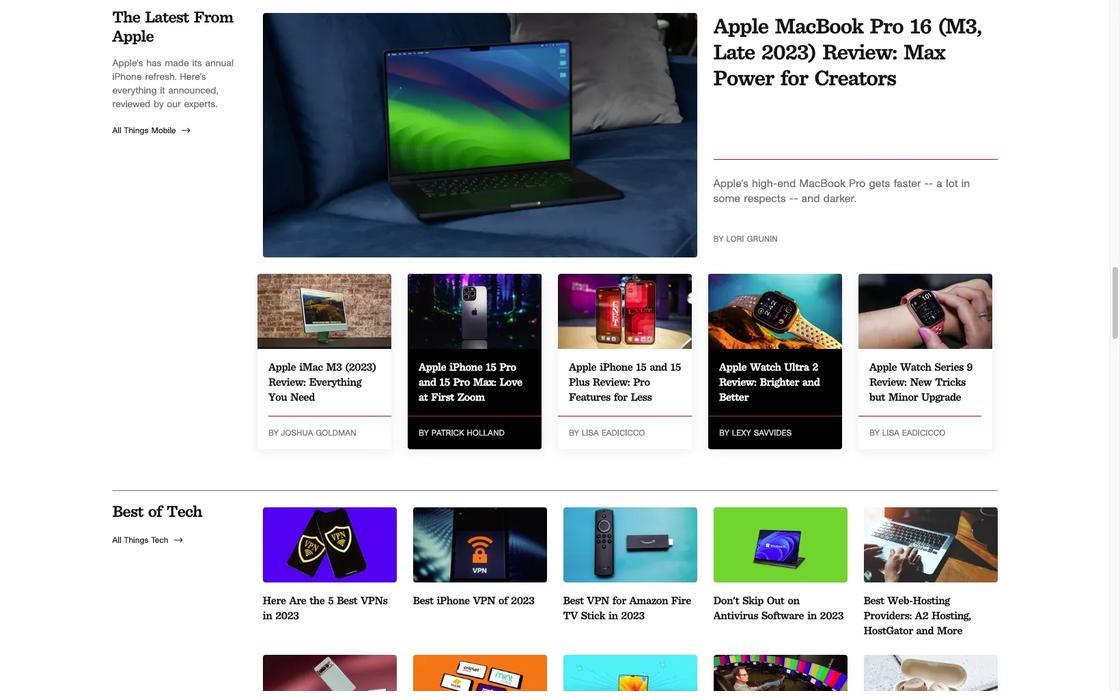 Task type: describe. For each thing, give the bounding box(es) containing it.
pro up zoom
[[453, 376, 470, 388]]

reviewed
[[112, 100, 150, 109]]

all things tech link
[[112, 532, 246, 548]]

hosting,
[[932, 609, 971, 622]]

high-
[[752, 178, 778, 189]]

lexy
[[732, 429, 751, 437]]

has
[[146, 59, 162, 68]]

joshua
[[281, 429, 313, 437]]

better
[[719, 391, 749, 404]]

best iphone vpn of 2023
[[413, 594, 535, 607]]

providers:
[[864, 609, 912, 622]]

darker.
[[824, 193, 856, 204]]

by for apple imac m3 (2023) review: everything you need
[[268, 429, 278, 437]]

power
[[714, 64, 774, 91]]

imac
[[299, 360, 323, 373]]

by left lori
[[714, 235, 723, 243]]

mobile
[[151, 126, 176, 135]]

love
[[500, 376, 522, 388]]

and inside apple watch ultra 2 review: brighter and better
[[803, 376, 820, 388]]

late
[[714, 38, 755, 65]]

best for best vpn for amazon fire tv stick in 2023
[[563, 594, 584, 607]]

pro up love
[[500, 360, 516, 373]]

apple inside the latest from apple
[[112, 26, 154, 46]]

best web-hosting providers: a2 hosting, hostgator and more
[[864, 594, 971, 637]]

for inside apple iphone 15 and 15 plus review: pro features for less
[[614, 391, 628, 404]]

experts.
[[184, 100, 218, 109]]

lot
[[946, 178, 958, 189]]

2023 inside here are the 5 best vpns in 2023
[[275, 609, 299, 622]]

macbook inside apple's high-end macbook pro gets faster -- a lot in some respects -- and darker.
[[800, 178, 846, 189]]

apple for apple watch series 9 review: new tricks but minor upgrade
[[870, 360, 897, 373]]

everything
[[309, 376, 361, 388]]

savvides
[[754, 429, 792, 437]]

amazon
[[630, 594, 668, 607]]

vpn inside best vpn for amazon fire tv stick in 2023
[[587, 594, 609, 607]]

don't skip out on antivirus software in 2023
[[714, 594, 844, 622]]

less
[[631, 391, 652, 404]]

all things tech
[[112, 536, 168, 544]]

don't skip out on antivirus software in 2023 link
[[714, 507, 847, 639]]

by
[[154, 100, 164, 109]]

brighter
[[760, 376, 799, 388]]

patrick
[[432, 429, 464, 437]]

max:
[[473, 376, 496, 388]]

m3
[[326, 360, 342, 373]]

a phone screen with a generic vpn graphic displayed. image
[[413, 507, 547, 583]]

things for mobile
[[124, 126, 148, 135]]

amazon fire tv stick and remote image
[[563, 507, 697, 583]]

here's
[[180, 72, 206, 82]]

here are the 5 best vpns in 2023 link
[[263, 507, 397, 639]]

lisa for features
[[582, 429, 599, 437]]

it
[[160, 86, 165, 96]]

for inside apple macbook pro 16 (m3, late 2023) review: max power for creators
[[781, 64, 808, 91]]

fire
[[671, 594, 691, 607]]

watch for new
[[900, 360, 932, 373]]

a
[[937, 178, 943, 189]]

are
[[289, 594, 306, 607]]

by for apple iphone 15 and 15 plus review: pro features for less
[[569, 429, 579, 437]]

need
[[290, 391, 315, 404]]

best web-hosting providers: a2 hosting, hostgator and more link
[[864, 507, 998, 639]]

16
[[910, 12, 932, 39]]

hands on a laptop keyboard, seated at a table. image
[[864, 507, 998, 583]]

more
[[937, 624, 963, 637]]

features
[[569, 391, 611, 404]]

from
[[194, 7, 233, 27]]

here are the 5 best vpns in 2023
[[263, 594, 388, 622]]

best for best of tech
[[112, 501, 143, 521]]

hosting
[[913, 594, 950, 607]]

respects
[[744, 193, 786, 204]]

apple's for apple macbook pro 16 (m3, late 2023) review: max power for creators
[[714, 178, 749, 189]]

some
[[714, 193, 741, 204]]

goldman
[[316, 429, 356, 437]]

all things mobile
[[112, 126, 176, 135]]

by patrick holland
[[419, 429, 505, 437]]

antivirus
[[714, 609, 758, 622]]

iphone 15 pro max image
[[408, 274, 542, 349]]

by for apple watch series 9 review: new tricks but minor upgrade
[[870, 429, 880, 437]]

you
[[268, 391, 287, 404]]

best for best web-hosting providers: a2 hosting, hostgator and more
[[864, 594, 884, 607]]

apple watch series 9 review: new tricks but minor upgrade
[[870, 360, 973, 404]]

0 vertical spatial of
[[148, 501, 162, 521]]

don't
[[714, 594, 739, 607]]

in inside don't skip out on antivirus software in 2023
[[807, 609, 817, 622]]

zoom
[[458, 391, 485, 404]]

1 horizontal spatial of
[[499, 594, 508, 607]]

best iphone vpn of 2023 link
[[413, 507, 547, 639]]

gets
[[869, 178, 890, 189]]

and inside apple's high-end macbook pro gets faster -- a lot in some respects -- and darker.
[[802, 193, 820, 204]]

by lisa eadicicco for features
[[569, 429, 645, 437]]

new
[[910, 376, 932, 388]]

its
[[192, 59, 202, 68]]

apple iphone 15 pro and 15 pro max: love at first zoom
[[419, 360, 522, 404]]

but
[[870, 391, 885, 404]]

and inside apple iphone 15 and 15 plus review: pro features for less
[[650, 360, 667, 373]]

first
[[431, 391, 454, 404]]

at
[[419, 391, 428, 404]]

by for apple iphone 15 pro and 15 pro max: love at first zoom
[[419, 429, 429, 437]]

apple for apple iphone 15 pro and 15 pro max: love at first zoom
[[419, 360, 446, 373]]

end
[[778, 178, 796, 189]]

2023 inside best vpn for amazon fire tv stick in 2023
[[621, 609, 645, 622]]

review: inside apple iphone 15 and 15 plus review: pro features for less
[[593, 376, 630, 388]]

announced,
[[168, 86, 218, 96]]

5
[[328, 594, 334, 607]]

apple iphone 15 and 15 plus review: pro features for less
[[569, 360, 681, 404]]

software
[[762, 609, 804, 622]]

all things mobile link
[[112, 122, 246, 139]]



Task type: locate. For each thing, give the bounding box(es) containing it.
review: up but in the right bottom of the page
[[870, 376, 907, 388]]

lisa
[[582, 429, 599, 437], [883, 429, 899, 437]]

0 horizontal spatial lisa
[[582, 429, 599, 437]]

apple's high-end macbook pro gets faster -- a lot in some respects -- and darker.
[[714, 178, 970, 204]]

1 vpn from the left
[[473, 594, 495, 607]]

refresh.
[[145, 72, 177, 82]]

by
[[714, 235, 723, 243], [268, 429, 278, 437], [419, 429, 429, 437], [569, 429, 579, 437], [719, 429, 729, 437], [870, 429, 880, 437]]

apple up power
[[714, 12, 769, 39]]

all for all things tech
[[112, 536, 121, 544]]

holland
[[467, 429, 505, 437]]

review: inside apple watch series 9 review: new tricks but minor upgrade
[[870, 376, 907, 388]]

faster
[[894, 178, 921, 189]]

pro inside apple macbook pro 16 (m3, late 2023) review: max power for creators
[[870, 12, 904, 39]]

1 horizontal spatial eadicicco
[[902, 429, 946, 437]]

made
[[165, 59, 189, 68]]

in down here
[[263, 609, 272, 622]]

apple
[[714, 12, 769, 39], [112, 26, 154, 46], [268, 360, 296, 373], [419, 360, 446, 373], [569, 360, 597, 373], [719, 360, 747, 373], [870, 360, 897, 373]]

pro left gets
[[849, 178, 866, 189]]

best inside best web-hosting providers: a2 hosting, hostgator and more
[[864, 594, 884, 607]]

lisa down minor
[[883, 429, 899, 437]]

apple watch ultra 2 review: brighter and better
[[719, 360, 820, 404]]

our
[[167, 100, 181, 109]]

review: inside apple macbook pro 16 (m3, late 2023) review: max power for creators
[[823, 38, 897, 65]]

apple for apple watch ultra 2 review: brighter and better
[[719, 360, 747, 373]]

for right power
[[781, 64, 808, 91]]

-
[[925, 178, 929, 189], [929, 178, 933, 189], [790, 193, 794, 204], [794, 193, 798, 204]]

in inside best vpn for amazon fire tv stick in 2023
[[608, 609, 618, 622]]

2 eadicicco from the left
[[902, 429, 946, 437]]

best inside here are the 5 best vpns in 2023
[[337, 594, 357, 607]]

best right the 'vpns'
[[413, 594, 434, 607]]

apple imac m3 in green on a black desk in front of a brick wall. image
[[258, 274, 391, 349]]

eadicicco for for
[[602, 429, 645, 437]]

1 eadicicco from the left
[[602, 429, 645, 437]]

9
[[967, 360, 973, 373]]

in inside apple's high-end macbook pro gets faster -- a lot in some respects -- and darker.
[[962, 178, 970, 189]]

tech down best of tech at the bottom of the page
[[151, 536, 168, 544]]

things for tech
[[124, 536, 148, 544]]

best up providers:
[[864, 594, 884, 607]]

by left 'lexy'
[[719, 429, 729, 437]]

vpn down a phone screen with a generic vpn graphic displayed. image
[[473, 594, 495, 607]]

0 horizontal spatial eadicicco
[[602, 429, 645, 437]]

review: for apple watch series 9 review: new tricks but minor upgrade
[[870, 376, 907, 388]]

ultra
[[784, 360, 809, 373]]

things
[[124, 126, 148, 135], [124, 536, 148, 544]]

iphone up max: on the bottom of page
[[450, 360, 483, 373]]

by down the 'features'
[[569, 429, 579, 437]]

1 all from the top
[[112, 126, 121, 135]]

2023)
[[762, 38, 816, 65]]

iphone for apple iphone 15 pro and 15 pro max: love at first zoom
[[450, 360, 483, 373]]

the iphone 15 (left) and iphone 15 plus (right) image
[[558, 274, 692, 349]]

0 vertical spatial macbook
[[775, 12, 864, 39]]

apple inside apple watch series 9 review: new tricks but minor upgrade
[[870, 360, 897, 373]]

for left 'amazon'
[[613, 594, 626, 607]]

review:
[[823, 38, 897, 65], [268, 376, 306, 388], [593, 376, 630, 388], [719, 376, 757, 388], [870, 376, 907, 388]]

apple's
[[112, 59, 143, 68], [714, 178, 749, 189]]

1 by lisa eadicicco from the left
[[569, 429, 645, 437]]

and down the a2
[[917, 624, 934, 637]]

best vpn for amazon fire tv stick in 2023 link
[[563, 507, 697, 639]]

plus
[[569, 376, 590, 388]]

review: left max
[[823, 38, 897, 65]]

in inside here are the 5 best vpns in 2023
[[263, 609, 272, 622]]

best up all things tech
[[112, 501, 143, 521]]

tricks
[[935, 376, 966, 388]]

(2023)
[[345, 360, 376, 373]]

and up the less
[[650, 360, 667, 373]]

watch up new
[[900, 360, 932, 373]]

tech for all things tech
[[151, 536, 168, 544]]

minor
[[889, 391, 918, 404]]

by lori grunin
[[714, 235, 778, 243]]

apple inside apple watch ultra 2 review: brighter and better
[[719, 360, 747, 373]]

apple watch ultra 2 image
[[708, 274, 842, 349]]

the laptop open, sitting on a blue couch with a gray pillow behind it, open and angled to your right. a multicolor wallpaper is on the screen image
[[263, 13, 697, 257]]

pro
[[870, 12, 904, 39], [849, 178, 866, 189], [500, 360, 516, 373], [453, 376, 470, 388], [633, 376, 650, 388]]

skip
[[743, 594, 764, 607]]

0 horizontal spatial vpn
[[473, 594, 495, 607]]

1 vertical spatial things
[[124, 536, 148, 544]]

1 things from the top
[[124, 126, 148, 135]]

creators
[[815, 64, 896, 91]]

in right stick at the right bottom of the page
[[608, 609, 618, 622]]

and up at
[[419, 376, 436, 388]]

by down but in the right bottom of the page
[[870, 429, 880, 437]]

and left darker.
[[802, 193, 820, 204]]

out
[[767, 594, 785, 607]]

a2
[[915, 609, 929, 622]]

0 vertical spatial all
[[112, 126, 121, 135]]

all down best of tech at the bottom of the page
[[112, 536, 121, 544]]

macbook
[[775, 12, 864, 39], [800, 178, 846, 189]]

apple watch series 9 2 image
[[859, 274, 993, 349]]

and inside best web-hosting providers: a2 hosting, hostgator and more
[[917, 624, 934, 637]]

0 vertical spatial apple's
[[112, 59, 143, 68]]

apple left the imac
[[268, 360, 296, 373]]

review: up better
[[719, 376, 757, 388]]

1 vertical spatial for
[[614, 391, 628, 404]]

here
[[263, 594, 286, 607]]

0 vertical spatial for
[[781, 64, 808, 91]]

1 lisa from the left
[[582, 429, 599, 437]]

latest
[[145, 7, 189, 27]]

grunin
[[747, 235, 778, 243]]

apple up better
[[719, 360, 747, 373]]

apple's inside apple's high-end macbook pro gets faster -- a lot in some respects -- and darker.
[[714, 178, 749, 189]]

apple inside apple macbook pro 16 (m3, late 2023) review: max power for creators
[[714, 12, 769, 39]]

lisa down the 'features'
[[582, 429, 599, 437]]

web-
[[888, 594, 913, 607]]

review: inside apple imac m3 (2023) review: everything you need
[[268, 376, 306, 388]]

iphone inside apple iphone 15 pro and 15 pro max: love at first zoom
[[450, 360, 483, 373]]

iphone inside apple iphone 15 and 15 plus review: pro features for less
[[600, 360, 633, 373]]

apple up at
[[419, 360, 446, 373]]

0 vertical spatial things
[[124, 126, 148, 135]]

apple inside apple iphone 15 and 15 plus review: pro features for less
[[569, 360, 597, 373]]

windows 11 laptop image
[[714, 507, 847, 583]]

1 vertical spatial tech
[[151, 536, 168, 544]]

eadicicco for upgrade
[[902, 429, 946, 437]]

eadicicco down upgrade
[[902, 429, 946, 437]]

by lexy savvides
[[719, 429, 792, 437]]

1 vertical spatial all
[[112, 536, 121, 544]]

lisa for minor
[[883, 429, 899, 437]]

iphone for apple iphone 15 and 15 plus review: pro features for less
[[600, 360, 633, 373]]

two phones with vpn logos on their screens image
[[263, 507, 397, 583]]

1 horizontal spatial lisa
[[883, 429, 899, 437]]

and down 2
[[803, 376, 820, 388]]

by left patrick
[[419, 429, 429, 437]]

1 watch from the left
[[750, 360, 781, 373]]

(m3,
[[938, 12, 982, 39]]

apple for apple iphone 15 and 15 plus review: pro features for less
[[569, 360, 597, 373]]

2023
[[511, 594, 535, 607], [275, 609, 299, 622], [621, 609, 645, 622], [820, 609, 844, 622]]

best right 5
[[337, 594, 357, 607]]

by left the joshua
[[268, 429, 278, 437]]

the
[[112, 7, 140, 27]]

apple inside apple iphone 15 pro and 15 pro max: love at first zoom
[[419, 360, 446, 373]]

macbook up 'creators'
[[775, 12, 864, 39]]

2
[[812, 360, 818, 373]]

by lisa eadicicco
[[569, 429, 645, 437], [870, 429, 946, 437]]

1 horizontal spatial by lisa eadicicco
[[870, 429, 946, 437]]

watch up brighter
[[750, 360, 781, 373]]

all down the reviewed
[[112, 126, 121, 135]]

series
[[935, 360, 964, 373]]

watch inside apple watch ultra 2 review: brighter and better
[[750, 360, 781, 373]]

by lisa eadicicco down minor
[[870, 429, 946, 437]]

review: up the 'features'
[[593, 376, 630, 388]]

0 vertical spatial tech
[[167, 501, 202, 521]]

2 watch from the left
[[900, 360, 932, 373]]

in
[[962, 178, 970, 189], [263, 609, 272, 622], [608, 609, 618, 622], [807, 609, 817, 622]]

0 horizontal spatial by lisa eadicicco
[[569, 429, 645, 437]]

watch for brighter
[[750, 360, 781, 373]]

review: for apple watch ultra 2 review: brighter and better
[[719, 376, 757, 388]]

iphone for best iphone vpn of 2023
[[437, 594, 470, 607]]

by joshua goldman
[[268, 429, 356, 437]]

best of tech
[[112, 501, 202, 521]]

1 horizontal spatial vpn
[[587, 594, 609, 607]]

vpn
[[473, 594, 495, 607], [587, 594, 609, 607]]

1 vertical spatial apple's
[[714, 178, 749, 189]]

2 lisa from the left
[[883, 429, 899, 437]]

0 horizontal spatial apple's
[[112, 59, 143, 68]]

apple for apple imac m3 (2023) review: everything you need
[[268, 360, 296, 373]]

for
[[781, 64, 808, 91], [614, 391, 628, 404], [613, 594, 626, 607]]

of up all things tech
[[148, 501, 162, 521]]

best up tv
[[563, 594, 584, 607]]

2 vpn from the left
[[587, 594, 609, 607]]

1 vertical spatial of
[[499, 594, 508, 607]]

review: up 'you'
[[268, 376, 306, 388]]

tech
[[167, 501, 202, 521], [151, 536, 168, 544]]

macbook up darker.
[[800, 178, 846, 189]]

apple's inside the apple's has made its annual iphone refresh. here's everything it announced, reviewed by our experts.
[[112, 59, 143, 68]]

1 vertical spatial macbook
[[800, 178, 846, 189]]

things down the reviewed
[[124, 126, 148, 135]]

things down best of tech at the bottom of the page
[[124, 536, 148, 544]]

0 horizontal spatial watch
[[750, 360, 781, 373]]

upgrade
[[922, 391, 961, 404]]

2 vertical spatial for
[[613, 594, 626, 607]]

apple up but in the right bottom of the page
[[870, 360, 897, 373]]

best vpn for amazon fire tv stick in 2023
[[563, 594, 691, 622]]

review: inside apple watch ultra 2 review: brighter and better
[[719, 376, 757, 388]]

0 horizontal spatial of
[[148, 501, 162, 521]]

iphone down a phone screen with a generic vpn graphic displayed. image
[[437, 594, 470, 607]]

watch inside apple watch series 9 review: new tricks but minor upgrade
[[900, 360, 932, 373]]

2 things from the top
[[124, 536, 148, 544]]

apple up plus
[[569, 360, 597, 373]]

pro inside apple iphone 15 and 15 plus review: pro features for less
[[633, 376, 650, 388]]

apple's for the latest from apple
[[112, 59, 143, 68]]

for inside best vpn for amazon fire tv stick in 2023
[[613, 594, 626, 607]]

by lisa eadicicco for minor
[[870, 429, 946, 437]]

in right lot
[[962, 178, 970, 189]]

in right "software"
[[807, 609, 817, 622]]

of
[[148, 501, 162, 521], [499, 594, 508, 607]]

1 horizontal spatial apple's
[[714, 178, 749, 189]]

pro up the less
[[633, 376, 650, 388]]

tv
[[563, 609, 578, 622]]

2 all from the top
[[112, 536, 121, 544]]

tech for best of tech
[[167, 501, 202, 521]]

and inside apple iphone 15 pro and 15 pro max: love at first zoom
[[419, 376, 436, 388]]

hostgator
[[864, 624, 913, 637]]

iphone up everything
[[112, 72, 142, 82]]

2 by lisa eadicicco from the left
[[870, 429, 946, 437]]

best for best iphone vpn of 2023
[[413, 594, 434, 607]]

apple up has
[[112, 26, 154, 46]]

vpn up stick at the right bottom of the page
[[587, 594, 609, 607]]

vpns
[[361, 594, 388, 607]]

1 horizontal spatial watch
[[900, 360, 932, 373]]

for left the less
[[614, 391, 628, 404]]

tech up all things tech link
[[167, 501, 202, 521]]

of down a phone screen with a generic vpn graphic displayed. image
[[499, 594, 508, 607]]

by lisa eadicicco down the 'features'
[[569, 429, 645, 437]]

apple for apple macbook pro 16 (m3, late 2023) review: max power for creators
[[714, 12, 769, 39]]

apple's left has
[[112, 59, 143, 68]]

annual
[[205, 59, 234, 68]]

apple's up some on the top right of the page
[[714, 178, 749, 189]]

macbook inside apple macbook pro 16 (m3, late 2023) review: max power for creators
[[775, 12, 864, 39]]

pro left 16
[[870, 12, 904, 39]]

2023 inside don't skip out on antivirus software in 2023
[[820, 609, 844, 622]]

pro inside apple's high-end macbook pro gets faster -- a lot in some respects -- and darker.
[[849, 178, 866, 189]]

best inside best vpn for amazon fire tv stick in 2023
[[563, 594, 584, 607]]

iphone inside the apple's has made its annual iphone refresh. here's everything it announced, reviewed by our experts.
[[112, 72, 142, 82]]

by for apple watch ultra 2 review: brighter and better
[[719, 429, 729, 437]]

max
[[904, 38, 945, 65]]

apple imac m3 (2023) review: everything you need
[[268, 360, 376, 404]]

eadicicco down the less
[[602, 429, 645, 437]]

watch
[[750, 360, 781, 373], [900, 360, 932, 373]]

all for all things mobile
[[112, 126, 121, 135]]

apple inside apple imac m3 (2023) review: everything you need
[[268, 360, 296, 373]]

lori
[[726, 235, 744, 243]]

iphone
[[112, 72, 142, 82], [450, 360, 483, 373], [600, 360, 633, 373], [437, 594, 470, 607]]

iphone up the less
[[600, 360, 633, 373]]

review: for apple imac m3 (2023) review: everything you need
[[268, 376, 306, 388]]

stick
[[581, 609, 605, 622]]



Task type: vqa. For each thing, say whether or not it's contained in the screenshot.


